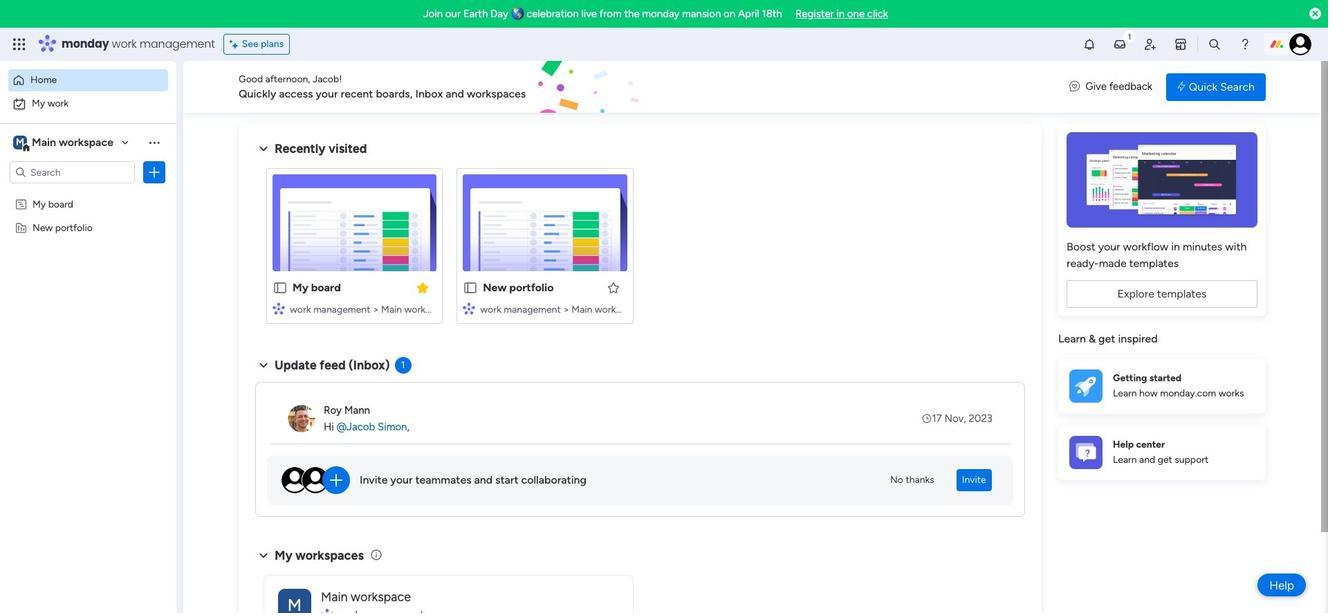 Task type: vqa. For each thing, say whether or not it's contained in the screenshot.
Column information image
no



Task type: locate. For each thing, give the bounding box(es) containing it.
invite members image
[[1144, 37, 1158, 51]]

1 element
[[395, 357, 411, 374]]

notifications image
[[1083, 37, 1097, 51]]

Search in workspace field
[[29, 164, 116, 180]]

close update feed (inbox) image
[[255, 357, 272, 374]]

1 horizontal spatial workspace image
[[278, 589, 311, 613]]

1 horizontal spatial public board image
[[463, 280, 478, 295]]

update feed image
[[1113, 37, 1127, 51]]

v2 bolt switch image
[[1178, 79, 1186, 94]]

public board image
[[273, 280, 288, 295], [463, 280, 478, 295]]

option
[[8, 69, 168, 91], [8, 93, 168, 115], [0, 191, 176, 194]]

0 horizontal spatial public board image
[[273, 280, 288, 295]]

1 vertical spatial option
[[8, 93, 168, 115]]

0 horizontal spatial workspace image
[[13, 135, 27, 150]]

workspace image
[[13, 135, 27, 150], [278, 589, 311, 613]]

list box
[[0, 189, 176, 426]]

close recently visited image
[[255, 140, 272, 157]]

1 public board image from the left
[[273, 280, 288, 295]]

roy mann image
[[288, 405, 316, 433]]

0 vertical spatial option
[[8, 69, 168, 91]]

1 vertical spatial workspace image
[[278, 589, 311, 613]]

search everything image
[[1208, 37, 1222, 51]]

remove from favorites image
[[416, 281, 430, 294]]

workspace selection element
[[13, 134, 116, 152]]

2 public board image from the left
[[463, 280, 478, 295]]

close my workspaces image
[[255, 547, 272, 564]]

select product image
[[12, 37, 26, 51]]

quick search results list box
[[255, 157, 1026, 340]]



Task type: describe. For each thing, give the bounding box(es) containing it.
monday marketplace image
[[1174, 37, 1188, 51]]

public board image for remove from favorites image
[[273, 280, 288, 295]]

jacob simon image
[[1290, 33, 1312, 55]]

1 image
[[1124, 28, 1136, 44]]

2 vertical spatial option
[[0, 191, 176, 194]]

public board image for add to favorites icon
[[463, 280, 478, 295]]

see plans image
[[230, 37, 242, 52]]

help image
[[1239, 37, 1253, 51]]

0 vertical spatial workspace image
[[13, 135, 27, 150]]

workspace options image
[[147, 135, 161, 149]]

v2 user feedback image
[[1070, 79, 1080, 95]]

help center element
[[1059, 425, 1266, 480]]

options image
[[147, 165, 161, 179]]

templates image image
[[1071, 132, 1254, 228]]

getting started element
[[1059, 358, 1266, 413]]

add to favorites image
[[607, 281, 620, 294]]



